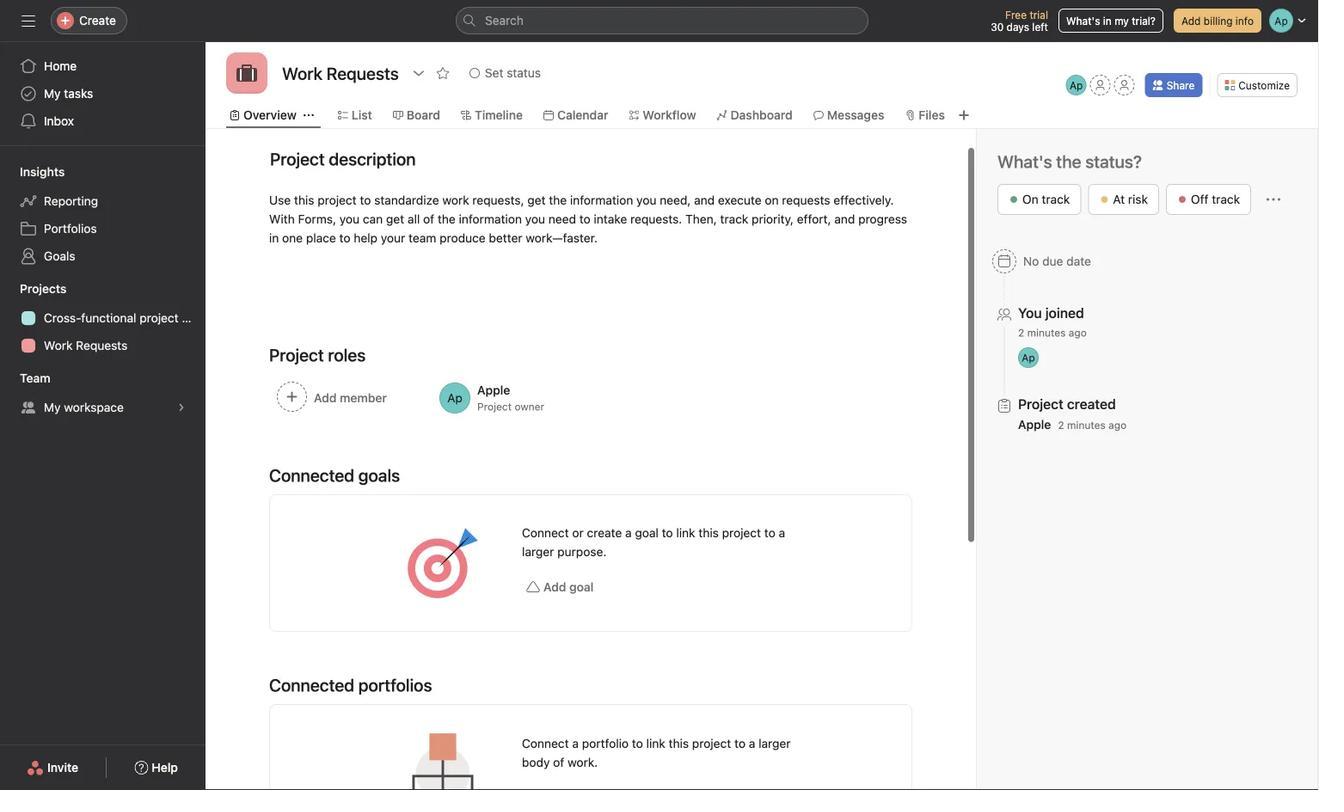 Task type: locate. For each thing, give the bounding box(es) containing it.
on track
[[1023, 192, 1071, 206]]

my left tasks
[[44, 86, 61, 101]]

0 vertical spatial minutes
[[1028, 327, 1066, 339]]

you left can
[[340, 212, 360, 226]]

2 inside you joined 2 minutes ago
[[1019, 327, 1025, 339]]

1 horizontal spatial 2
[[1059, 419, 1065, 431]]

1 vertical spatial this
[[699, 526, 719, 540]]

messages
[[827, 108, 885, 122]]

minutes inside project created apple 2 minutes ago
[[1068, 419, 1106, 431]]

track down execute
[[721, 212, 749, 226]]

you joined button
[[1019, 305, 1087, 322]]

of right all
[[423, 212, 435, 226]]

add to starred image
[[436, 66, 450, 80]]

2 vertical spatial this
[[669, 737, 689, 751]]

in
[[1104, 15, 1112, 27], [269, 231, 279, 245]]

1 my from the top
[[44, 86, 61, 101]]

0 vertical spatial information
[[570, 193, 633, 207]]

link right create
[[677, 526, 696, 540]]

priority,
[[752, 212, 794, 226]]

work.
[[568, 756, 598, 770]]

add for add goal
[[544, 580, 566, 594]]

you
[[1019, 305, 1042, 321]]

ago inside project created apple 2 minutes ago
[[1109, 419, 1127, 431]]

add left billing
[[1182, 15, 1201, 27]]

0 horizontal spatial 2
[[1019, 327, 1025, 339]]

what's up on
[[998, 151, 1053, 172]]

use
[[269, 193, 291, 207]]

2 down project created on the bottom
[[1059, 419, 1065, 431]]

1 vertical spatial add
[[544, 580, 566, 594]]

information up intake
[[570, 193, 633, 207]]

0 horizontal spatial this
[[294, 193, 314, 207]]

None text field
[[278, 58, 403, 89]]

connect or create a goal to link this project to a larger purpose.
[[522, 526, 786, 559]]

reporting
[[44, 194, 98, 208]]

1 horizontal spatial the
[[549, 193, 567, 207]]

1 horizontal spatial and
[[835, 212, 855, 226]]

get right "requests,"
[[528, 193, 546, 207]]

goals link
[[9, 243, 195, 270]]

connect inside connect a portfolio to link this project to a larger body of work.
[[522, 737, 569, 751]]

ap down you joined 2 minutes ago
[[1022, 352, 1036, 364]]

2 my from the top
[[44, 400, 61, 415]]

add inside button
[[544, 580, 566, 594]]

2 horizontal spatial track
[[1212, 192, 1241, 206]]

track
[[1042, 192, 1071, 206], [1212, 192, 1241, 206], [721, 212, 749, 226]]

0 vertical spatial add
[[1182, 15, 1201, 27]]

1 vertical spatial minutes
[[1068, 419, 1106, 431]]

0 vertical spatial connect
[[522, 526, 569, 540]]

off
[[1192, 192, 1209, 206]]

use this project to standardize work requests, get the information you need, and execute on requests effectively. with forms, you can get all of the information you need to intake requests. then, track priority, effort, and progress in one place to help your team produce better work—faster.
[[269, 193, 911, 245]]

2 inside project created apple 2 minutes ago
[[1059, 419, 1065, 431]]

work
[[44, 339, 73, 353]]

1 horizontal spatial in
[[1104, 15, 1112, 27]]

work
[[443, 193, 469, 207]]

my inside 'teams' element
[[44, 400, 61, 415]]

a
[[626, 526, 632, 540], [779, 526, 786, 540], [572, 737, 579, 751], [749, 737, 756, 751]]

reporting link
[[9, 188, 195, 215]]

apple down project created on the bottom
[[1019, 418, 1052, 432]]

in inside button
[[1104, 15, 1112, 27]]

search
[[485, 13, 524, 28]]

1 vertical spatial ago
[[1109, 419, 1127, 431]]

what's inside button
[[1067, 15, 1101, 27]]

0 horizontal spatial of
[[423, 212, 435, 226]]

trial
[[1030, 9, 1049, 21]]

link
[[677, 526, 696, 540], [647, 737, 666, 751]]

you up "requests."
[[637, 193, 657, 207]]

information
[[570, 193, 633, 207], [459, 212, 522, 226]]

workspace
[[64, 400, 124, 415]]

1 horizontal spatial ap
[[1070, 79, 1084, 91]]

minutes down you joined button
[[1028, 327, 1066, 339]]

project inside connect a portfolio to link this project to a larger body of work.
[[692, 737, 732, 751]]

1 horizontal spatial link
[[677, 526, 696, 540]]

work—faster.
[[526, 231, 598, 245]]

set
[[485, 66, 504, 80]]

goal down "purpose." in the bottom of the page
[[570, 580, 594, 594]]

what's left my
[[1067, 15, 1101, 27]]

connected portfolios
[[269, 675, 432, 696]]

ago down project created on the bottom
[[1109, 419, 1127, 431]]

0 vertical spatial ago
[[1069, 327, 1087, 339]]

1 vertical spatial what's
[[998, 151, 1053, 172]]

1 horizontal spatial this
[[669, 737, 689, 751]]

0 horizontal spatial apple
[[477, 383, 510, 397]]

invite
[[47, 761, 78, 775]]

requests
[[76, 339, 128, 353]]

0 vertical spatial of
[[423, 212, 435, 226]]

messages link
[[814, 106, 885, 125]]

link right "portfolio"
[[647, 737, 666, 751]]

1 horizontal spatial larger
[[759, 737, 791, 751]]

1 vertical spatial goal
[[570, 580, 594, 594]]

0 horizontal spatial larger
[[522, 545, 554, 559]]

1 vertical spatial apple
[[1019, 418, 1052, 432]]

0 vertical spatial what's
[[1067, 15, 1101, 27]]

1 vertical spatial connect
[[522, 737, 569, 751]]

apple up 'project'
[[477, 383, 510, 397]]

can
[[363, 212, 383, 226]]

purpose.
[[558, 545, 607, 559]]

and
[[694, 193, 715, 207], [835, 212, 855, 226]]

0 vertical spatial apple
[[477, 383, 510, 397]]

add inside 'button'
[[1182, 15, 1201, 27]]

apple project owner
[[477, 383, 545, 413]]

2 horizontal spatial this
[[699, 526, 719, 540]]

ago down joined
[[1069, 327, 1087, 339]]

0 vertical spatial larger
[[522, 545, 554, 559]]

more actions image
[[1267, 193, 1281, 206]]

0 vertical spatial 2
[[1019, 327, 1025, 339]]

1 vertical spatial information
[[459, 212, 522, 226]]

1 horizontal spatial ago
[[1109, 419, 1127, 431]]

0 vertical spatial link
[[677, 526, 696, 540]]

you left need
[[525, 212, 545, 226]]

0 horizontal spatial ap
[[1022, 352, 1036, 364]]

0 horizontal spatial get
[[386, 212, 404, 226]]

project inside connect or create a goal to link this project to a larger purpose.
[[722, 526, 761, 540]]

1 horizontal spatial apple
[[1019, 418, 1052, 432]]

larger
[[522, 545, 554, 559], [759, 737, 791, 751]]

connect inside connect or create a goal to link this project to a larger purpose.
[[522, 526, 569, 540]]

the down work
[[438, 212, 456, 226]]

1 vertical spatial 2
[[1059, 419, 1065, 431]]

track right on
[[1042, 192, 1071, 206]]

ago
[[1069, 327, 1087, 339], [1109, 419, 1127, 431]]

goal right create
[[635, 526, 659, 540]]

0 horizontal spatial track
[[721, 212, 749, 226]]

goal
[[635, 526, 659, 540], [570, 580, 594, 594]]

one
[[282, 231, 303, 245]]

what's
[[1067, 15, 1101, 27], [998, 151, 1053, 172]]

insights element
[[0, 157, 206, 274]]

minutes down project created on the bottom
[[1068, 419, 1106, 431]]

1 horizontal spatial track
[[1042, 192, 1071, 206]]

0 vertical spatial this
[[294, 193, 314, 207]]

requests
[[782, 193, 831, 207]]

at risk
[[1114, 192, 1149, 206]]

1 horizontal spatial of
[[553, 756, 565, 770]]

information down "requests,"
[[459, 212, 522, 226]]

0 horizontal spatial in
[[269, 231, 279, 245]]

0 vertical spatial goal
[[635, 526, 659, 540]]

what's for what's the status?
[[998, 151, 1053, 172]]

1 horizontal spatial minutes
[[1068, 419, 1106, 431]]

my down team
[[44, 400, 61, 415]]

1 vertical spatial larger
[[759, 737, 791, 751]]

0 horizontal spatial ago
[[1069, 327, 1087, 339]]

board
[[407, 108, 440, 122]]

inbox
[[44, 114, 74, 128]]

connect left or at the bottom left
[[522, 526, 569, 540]]

1 vertical spatial get
[[386, 212, 404, 226]]

0 horizontal spatial link
[[647, 737, 666, 751]]

0 horizontal spatial what's
[[998, 151, 1053, 172]]

0 horizontal spatial goal
[[570, 580, 594, 594]]

of right body
[[553, 756, 565, 770]]

projects
[[20, 282, 67, 296]]

1 horizontal spatial get
[[528, 193, 546, 207]]

2 for joined
[[1019, 327, 1025, 339]]

1 horizontal spatial information
[[570, 193, 633, 207]]

0 horizontal spatial add
[[544, 580, 566, 594]]

and down effectively.
[[835, 212, 855, 226]]

1 vertical spatial my
[[44, 400, 61, 415]]

project created
[[1019, 396, 1117, 413]]

larger inside connect or create a goal to link this project to a larger purpose.
[[522, 545, 554, 559]]

2 down you
[[1019, 327, 1025, 339]]

1 horizontal spatial add
[[1182, 15, 1201, 27]]

add tab image
[[957, 108, 971, 122]]

1 vertical spatial of
[[553, 756, 565, 770]]

risk
[[1129, 192, 1149, 206]]

0 vertical spatial my
[[44, 86, 61, 101]]

project inside use this project to standardize work requests, get the information you need, and execute on requests effectively. with forms, you can get all of the information you need to intake requests. then, track priority, effort, and progress in one place to help your team produce better work—faster.
[[318, 193, 357, 207]]

hide sidebar image
[[22, 14, 35, 28]]

this inside use this project to standardize work requests, get the information you need, and execute on requests effectively. with forms, you can get all of the information you need to intake requests. then, track priority, effort, and progress in one place to help your team produce better work—faster.
[[294, 193, 314, 207]]

0 vertical spatial in
[[1104, 15, 1112, 27]]

0 vertical spatial ap
[[1070, 79, 1084, 91]]

free trial 30 days left
[[991, 9, 1049, 33]]

2 connect from the top
[[522, 737, 569, 751]]

0 horizontal spatial you
[[340, 212, 360, 226]]

tab actions image
[[304, 110, 314, 120]]

ap down what's in my trial? button
[[1070, 79, 1084, 91]]

track right off
[[1212, 192, 1241, 206]]

1 vertical spatial link
[[647, 737, 666, 751]]

intake
[[594, 212, 627, 226]]

portfolio
[[582, 737, 629, 751]]

1 connect from the top
[[522, 526, 569, 540]]

2
[[1019, 327, 1025, 339], [1059, 419, 1065, 431]]

in left my
[[1104, 15, 1112, 27]]

this inside connect or create a goal to link this project to a larger purpose.
[[699, 526, 719, 540]]

of
[[423, 212, 435, 226], [553, 756, 565, 770]]

no due date button
[[985, 246, 1099, 277]]

ap
[[1070, 79, 1084, 91], [1022, 352, 1036, 364]]

0 horizontal spatial minutes
[[1028, 327, 1066, 339]]

effort,
[[797, 212, 832, 226]]

see details, my workspace image
[[176, 403, 187, 413]]

get left all
[[386, 212, 404, 226]]

1 horizontal spatial what's
[[1067, 15, 1101, 27]]

overview
[[243, 108, 297, 122]]

add
[[1182, 15, 1201, 27], [544, 580, 566, 594]]

ago for you
[[1069, 327, 1087, 339]]

0 horizontal spatial the
[[438, 212, 456, 226]]

add down "purpose." in the bottom of the page
[[544, 580, 566, 594]]

0 vertical spatial and
[[694, 193, 715, 207]]

larger inside connect a portfolio to link this project to a larger body of work.
[[759, 737, 791, 751]]

0 horizontal spatial and
[[694, 193, 715, 207]]

the up need
[[549, 193, 567, 207]]

joined
[[1046, 305, 1085, 321]]

and up then,
[[694, 193, 715, 207]]

connect up body
[[522, 737, 569, 751]]

1 vertical spatial the
[[438, 212, 456, 226]]

1 horizontal spatial goal
[[635, 526, 659, 540]]

1 vertical spatial in
[[269, 231, 279, 245]]

calendar link
[[544, 106, 609, 125]]

minutes inside you joined 2 minutes ago
[[1028, 327, 1066, 339]]

in left one
[[269, 231, 279, 245]]

0 vertical spatial the
[[549, 193, 567, 207]]

need,
[[660, 193, 691, 207]]

my inside global element
[[44, 86, 61, 101]]

1 vertical spatial ap
[[1022, 352, 1036, 364]]

my tasks link
[[9, 80, 195, 108]]

ago inside you joined 2 minutes ago
[[1069, 327, 1087, 339]]

add member
[[314, 391, 387, 405]]



Task type: vqa. For each thing, say whether or not it's contained in the screenshot.
the Insert an object icon
no



Task type: describe. For each thing, give the bounding box(es) containing it.
create
[[587, 526, 622, 540]]

then,
[[686, 212, 717, 226]]

or
[[572, 526, 584, 540]]

my tasks
[[44, 86, 93, 101]]

calendar
[[557, 108, 609, 122]]

this inside connect a portfolio to link this project to a larger body of work.
[[669, 737, 689, 751]]

minutes for you
[[1028, 327, 1066, 339]]

teams element
[[0, 363, 206, 425]]

my for my workspace
[[44, 400, 61, 415]]

on
[[765, 193, 779, 207]]

insights button
[[0, 163, 65, 181]]

info
[[1236, 15, 1254, 27]]

off track
[[1192, 192, 1241, 206]]

date
[[1067, 254, 1092, 268]]

connected goals
[[269, 465, 400, 486]]

standardize
[[374, 193, 439, 207]]

overview link
[[230, 106, 297, 125]]

projects element
[[0, 274, 206, 363]]

0 vertical spatial get
[[528, 193, 546, 207]]

help button
[[123, 753, 189, 784]]

with
[[269, 212, 295, 226]]

team
[[20, 371, 50, 385]]

execute
[[718, 193, 762, 207]]

need
[[549, 212, 576, 226]]

what's in my trial?
[[1067, 15, 1156, 27]]

portfolios
[[44, 222, 97, 236]]

link inside connect a portfolio to link this project to a larger body of work.
[[647, 737, 666, 751]]

2 for apple
[[1059, 419, 1065, 431]]

apple inside apple project owner
[[477, 383, 510, 397]]

briefcase image
[[237, 63, 257, 83]]

goal inside button
[[570, 580, 594, 594]]

at risk button
[[1089, 184, 1160, 215]]

track for on track
[[1042, 192, 1071, 206]]

goal inside connect or create a goal to link this project to a larger purpose.
[[635, 526, 659, 540]]

help
[[354, 231, 378, 245]]

no
[[1024, 254, 1040, 268]]

add billing info
[[1182, 15, 1254, 27]]

of inside use this project to standardize work requests, get the information you need, and execute on requests effectively. with forms, you can get all of the information you need to intake requests. then, track priority, effort, and progress in one place to help your team produce better work—faster.
[[423, 212, 435, 226]]

my
[[1115, 15, 1130, 27]]

inbox link
[[9, 108, 195, 135]]

project created apple 2 minutes ago
[[1019, 396, 1127, 432]]

work requests link
[[9, 332, 195, 360]]

add member button
[[269, 374, 425, 422]]

search list box
[[456, 7, 869, 34]]

show options image
[[412, 66, 426, 80]]

cross-functional project plan
[[44, 311, 205, 325]]

project
[[477, 401, 512, 413]]

billing
[[1204, 15, 1233, 27]]

cross-
[[44, 311, 81, 325]]

portfolios link
[[9, 215, 195, 243]]

link inside connect or create a goal to link this project to a larger purpose.
[[677, 526, 696, 540]]

apple link
[[1019, 418, 1052, 432]]

track inside use this project to standardize work requests, get the information you need, and execute on requests effectively. with forms, you can get all of the information you need to intake requests. then, track priority, effort, and progress in one place to help your team produce better work—faster.
[[721, 212, 749, 226]]

at
[[1114, 192, 1125, 206]]

1 horizontal spatial you
[[525, 212, 545, 226]]

free
[[1006, 9, 1027, 21]]

status
[[507, 66, 541, 80]]

share
[[1167, 79, 1195, 91]]

plan
[[182, 311, 205, 325]]

files link
[[905, 106, 945, 125]]

connect for larger
[[522, 526, 569, 540]]

share button
[[1146, 73, 1203, 97]]

ago for project created
[[1109, 419, 1127, 431]]

requests.
[[631, 212, 682, 226]]

minutes for project created
[[1068, 419, 1106, 431]]

what's the status?
[[998, 151, 1142, 172]]

search button
[[456, 7, 869, 34]]

team button
[[0, 368, 50, 389]]

forms,
[[298, 212, 336, 226]]

off track button
[[1167, 184, 1252, 215]]

create button
[[51, 7, 127, 34]]

what's in my trial? button
[[1059, 9, 1164, 33]]

better
[[489, 231, 523, 245]]

workflow link
[[629, 106, 697, 125]]

set status
[[485, 66, 541, 80]]

ap inside button
[[1070, 79, 1084, 91]]

connect for of
[[522, 737, 569, 751]]

days
[[1007, 21, 1030, 33]]

left
[[1033, 21, 1049, 33]]

files
[[919, 108, 945, 122]]

30
[[991, 21, 1004, 33]]

my for my tasks
[[44, 86, 61, 101]]

set status button
[[462, 61, 549, 85]]

effectively.
[[834, 193, 894, 207]]

of inside connect a portfolio to link this project to a larger body of work.
[[553, 756, 565, 770]]

2 horizontal spatial you
[[637, 193, 657, 207]]

goals
[[44, 249, 75, 263]]

track for off track
[[1212, 192, 1241, 206]]

the status?
[[1057, 151, 1142, 172]]

add for add billing info
[[1182, 15, 1201, 27]]

what's for what's in my trial?
[[1067, 15, 1101, 27]]

list link
[[338, 106, 372, 125]]

in inside use this project to standardize work requests, get the information you need, and execute on requests effectively. with forms, you can get all of the information you need to intake requests. then, track priority, effort, and progress in one place to help your team produce better work—faster.
[[269, 231, 279, 245]]

functional
[[81, 311, 136, 325]]

add goal
[[544, 580, 594, 594]]

Project description title text field
[[259, 141, 420, 177]]

projects button
[[0, 280, 67, 298]]

apple inside project created apple 2 minutes ago
[[1019, 418, 1052, 432]]

invite button
[[16, 753, 90, 784]]

work requests
[[44, 339, 128, 353]]

1 vertical spatial and
[[835, 212, 855, 226]]

home link
[[9, 52, 195, 80]]

0 horizontal spatial information
[[459, 212, 522, 226]]

cross-functional project plan link
[[9, 305, 205, 332]]

global element
[[0, 42, 206, 145]]

owner
[[515, 401, 545, 413]]

dashboard link
[[717, 106, 793, 125]]

my workspace
[[44, 400, 124, 415]]

customize button
[[1218, 73, 1298, 97]]

all
[[408, 212, 420, 226]]

trial?
[[1132, 15, 1156, 27]]

timeline link
[[461, 106, 523, 125]]

board link
[[393, 106, 440, 125]]

due
[[1043, 254, 1064, 268]]



